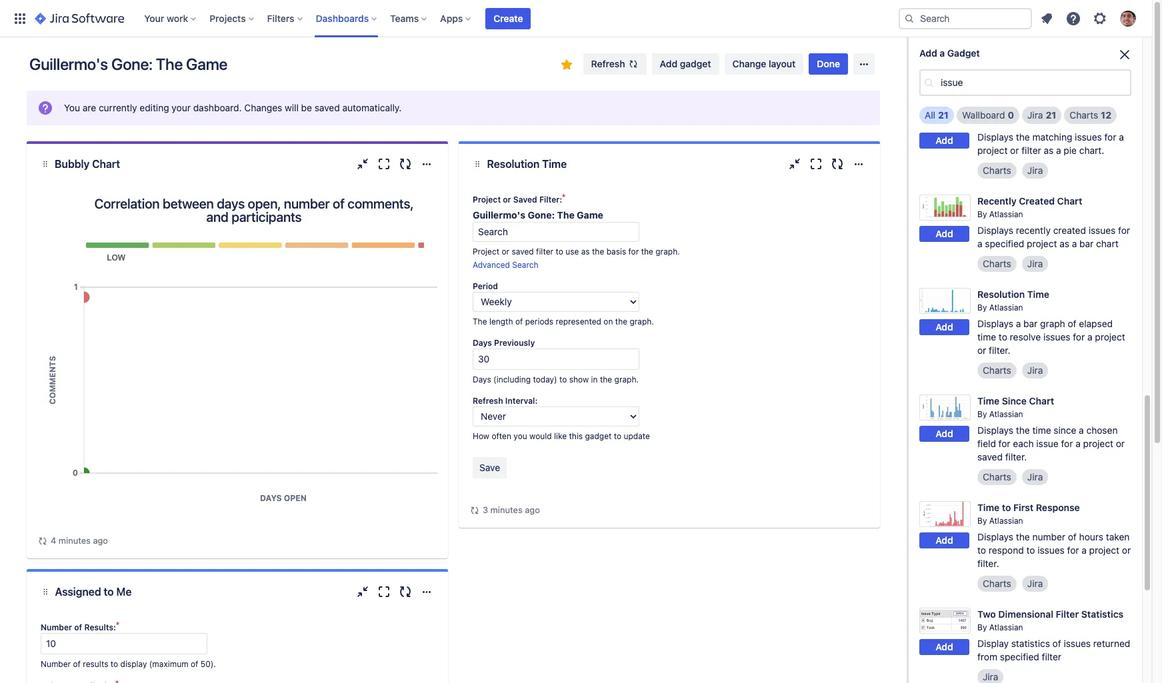 Task type: locate. For each thing, give the bounding box(es) containing it.
charts 12
[[1070, 109, 1112, 121]]

0 vertical spatial filter
[[1022, 145, 1042, 156]]

ago right 3
[[525, 505, 540, 516]]

the length of periods represented on the graph.
[[473, 317, 654, 327]]

bar inside resolution time by atlassian displays a bar graph of elapsed time to resolve issues for a project or filter.
[[1024, 318, 1038, 329]]

0 vertical spatial graph.
[[656, 247, 680, 257]]

saved
[[315, 102, 340, 113], [512, 247, 534, 257], [978, 451, 1003, 463]]

project up advanced
[[473, 247, 500, 257]]

1 displays from the top
[[978, 131, 1014, 143]]

minimize resolution time image
[[787, 156, 803, 172]]

atlassian up labels
[[990, 36, 1023, 46]]

0 vertical spatial gone:
[[111, 55, 153, 73]]

recently created chart image
[[920, 195, 971, 221]]

displays down recently
[[978, 225, 1014, 236]]

0 vertical spatial issue
[[996, 51, 1018, 63]]

refresh inside resolution time region
[[473, 396, 503, 406]]

1 horizontal spatial 21
[[1046, 109, 1057, 121]]

an arrow curved in a circular way on the button that refreshes the dashboard image for bubbly chart
[[37, 536, 48, 547]]

to right results
[[111, 660, 118, 670]]

1 horizontal spatial as
[[1044, 145, 1054, 156]]

7 by from the top
[[978, 623, 987, 633]]

1 horizontal spatial game
[[577, 209, 603, 221]]

how often you would like this gadget to update
[[473, 431, 650, 442]]

number for number of results to display (maximum of 50).
[[41, 660, 71, 670]]

0 horizontal spatial in
[[591, 375, 598, 385]]

None submit
[[473, 458, 507, 479]]

2 horizontal spatial the
[[557, 209, 575, 221]]

change layout
[[733, 58, 796, 69]]

guillermo's gone: the game up currently
[[29, 55, 228, 73]]

0 horizontal spatial as
[[581, 247, 590, 257]]

done
[[817, 58, 840, 69]]

the up "respond"
[[1016, 532, 1030, 543]]

1 vertical spatial an arrow curved in a circular way on the button that refreshes the dashboard image
[[37, 536, 48, 547]]

0 vertical spatial search field
[[899, 8, 1032, 29]]

add
[[920, 47, 938, 59], [936, 55, 954, 66], [660, 58, 678, 69], [936, 135, 954, 146], [936, 228, 954, 240], [936, 322, 954, 333], [936, 428, 954, 440], [936, 535, 954, 547], [936, 642, 954, 653]]

0 horizontal spatial minutes
[[59, 536, 91, 546]]

atlassian inside time since chart by atlassian displays the time since a chosen field for each issue for a project or saved filter.
[[990, 409, 1023, 419]]

1 horizontal spatial gone:
[[528, 209, 555, 221]]

displays inside "pie chart by atlassian displays the matching issues for a project or filter as a pie chart."
[[978, 131, 1014, 143]]

project or saved filter:
[[473, 195, 562, 205]]

for
[[1105, 131, 1117, 143], [1118, 225, 1130, 236], [629, 247, 639, 257], [1073, 331, 1085, 343], [999, 438, 1011, 449], [1061, 438, 1073, 449], [1067, 545, 1079, 556]]

minutes inside bubbly chart region
[[59, 536, 91, 546]]

1 vertical spatial game
[[577, 209, 603, 221]]

21 right all
[[938, 109, 949, 121]]

number
[[284, 196, 330, 211], [1033, 532, 1066, 543]]

more actions for assigned to me gadget image
[[419, 584, 435, 600]]

charts up recently
[[983, 165, 1012, 176]]

ago right 4
[[93, 536, 108, 546]]

advanced
[[473, 260, 510, 270]]

projects button
[[206, 8, 259, 29]]

1 horizontal spatial ago
[[525, 505, 540, 516]]

to left show
[[560, 375, 567, 385]]

or
[[1010, 145, 1019, 156], [503, 195, 511, 205], [502, 247, 510, 257], [978, 345, 987, 356], [1116, 438, 1125, 449], [1122, 545, 1131, 556]]

1 vertical spatial ago
[[93, 536, 108, 546]]

by down recently
[[978, 209, 987, 219]]

6 atlassian from the top
[[990, 516, 1023, 526]]

banner
[[0, 0, 1152, 37]]

to inside project or saved filter to use as the basis for the graph. advanced search
[[556, 247, 563, 257]]

issues up chart.
[[1075, 131, 1102, 143]]

by inside resolution time by atlassian displays a bar graph of elapsed time to resolve issues for a project or filter.
[[978, 303, 987, 313]]

the up your
[[156, 55, 183, 73]]

filter. for since
[[1006, 451, 1027, 463]]

filter down matching
[[1022, 145, 1042, 156]]

for down since
[[1061, 438, 1073, 449]]

0 vertical spatial an arrow curved in a circular way on the button that refreshes the dashboard image
[[470, 505, 480, 516]]

2 displays from the top
[[978, 225, 1014, 236]]

1 vertical spatial guillermo's
[[473, 209, 526, 221]]

charts for chart
[[983, 165, 1012, 176]]

minutes right 3
[[491, 505, 523, 516]]

refresh button
[[583, 53, 647, 75]]

1 horizontal spatial the
[[473, 317, 487, 327]]

time up filter:
[[542, 158, 567, 170]]

resolution
[[487, 158, 540, 170], [978, 289, 1025, 300]]

displays up "respond"
[[978, 532, 1014, 543]]

days for days (including today) to show in the graph.
[[473, 375, 491, 385]]

(maximum
[[149, 660, 188, 670]]

project down hours at right
[[1090, 545, 1120, 556]]

recently
[[978, 195, 1017, 207]]

hours
[[1079, 532, 1104, 543]]

in right labels
[[1048, 51, 1056, 63]]

5 add button from the top
[[920, 426, 970, 442]]

work
[[167, 12, 188, 24]]

gadget inside by atlassian jira issue labels in a gadget
[[1066, 51, 1098, 63]]

gone: inside resolution time region
[[528, 209, 555, 221]]

0 vertical spatial minutes
[[491, 505, 523, 516]]

often
[[492, 431, 512, 442]]

1 number from the top
[[41, 623, 72, 633]]

taken
[[1106, 532, 1130, 543]]

game
[[186, 55, 228, 73], [577, 209, 603, 221]]

to left update
[[614, 431, 622, 442]]

jira left labels
[[978, 51, 993, 63]]

0 vertical spatial guillermo's gone: the game
[[29, 55, 228, 73]]

0 horizontal spatial saved
[[315, 102, 340, 113]]

1 vertical spatial time
[[1033, 425, 1051, 436]]

1 vertical spatial the
[[557, 209, 575, 221]]

charts up 'since'
[[983, 365, 1012, 376]]

as inside recently created chart by atlassian displays recently created issues for a specified project as a bar chart
[[1060, 238, 1070, 249]]

of right graph
[[1068, 318, 1077, 329]]

0 horizontal spatial 21
[[938, 109, 949, 121]]

issues inside time to first response by atlassian displays the number of hours taken to respond to issues for a project or filter.
[[1038, 545, 1065, 556]]

project inside project or saved filter to use as the basis for the graph. advanced search
[[473, 247, 500, 257]]

2 days from the top
[[473, 375, 491, 385]]

number left results
[[41, 660, 71, 670]]

change layout button
[[725, 53, 804, 75]]

project down wallboard 0 on the top of page
[[978, 145, 1008, 156]]

0 vertical spatial time
[[978, 331, 996, 343]]

refresh
[[591, 58, 625, 69], [473, 396, 503, 406]]

dimensional
[[999, 609, 1054, 620]]

1 horizontal spatial an arrow curved in a circular way on the button that refreshes the dashboard image
[[470, 505, 480, 516]]

minutes right 4
[[59, 536, 91, 546]]

gadget down help image
[[1066, 51, 1098, 63]]

of inside two dimensional filter statistics by atlassian display statistics of issues returned from specified filter
[[1053, 638, 1062, 650]]

saved inside time since chart by atlassian displays the time since a chosen field for each issue for a project or saved filter.
[[978, 451, 1003, 463]]

the down filter:
[[557, 209, 575, 221]]

for down response
[[1067, 545, 1079, 556]]

add button up pie chart image
[[920, 53, 970, 69]]

add for time to first response
[[936, 535, 954, 547]]

an arrow curved in a circular way on the button that refreshes the dashboard image inside resolution time region
[[470, 505, 480, 516]]

days down length
[[473, 338, 492, 348]]

refresh inside button
[[591, 58, 625, 69]]

or inside time since chart by atlassian displays the time since a chosen field for each issue for a project or saved filter.
[[1116, 438, 1125, 449]]

1 vertical spatial in
[[591, 375, 598, 385]]

1 vertical spatial saved
[[512, 247, 534, 257]]

filter inside "pie chart by atlassian displays the matching issues for a project or filter as a pie chart."
[[1022, 145, 1042, 156]]

refresh assigned to me image
[[397, 584, 413, 600]]

0 vertical spatial game
[[186, 55, 228, 73]]

1 project from the top
[[473, 195, 501, 205]]

add down recently created chart image
[[936, 228, 954, 240]]

1 horizontal spatial refresh
[[591, 58, 625, 69]]

by up add a gadget
[[978, 36, 987, 46]]

a
[[940, 47, 945, 59], [1058, 51, 1064, 63], [1119, 131, 1124, 143], [1056, 145, 1062, 156], [978, 238, 983, 249], [1072, 238, 1077, 249], [1016, 318, 1021, 329], [1088, 331, 1093, 343], [1079, 425, 1084, 436], [1076, 438, 1081, 449], [1082, 545, 1087, 556]]

2 horizontal spatial as
[[1060, 238, 1070, 249]]

time left 'since'
[[978, 395, 1000, 407]]

filter inside two dimensional filter statistics by atlassian display statistics of issues returned from specified filter
[[1042, 652, 1062, 663]]

4 displays from the top
[[978, 425, 1014, 436]]

5 by from the top
[[978, 409, 987, 419]]

2 atlassian from the top
[[990, 116, 1023, 126]]

1 horizontal spatial gadget
[[1066, 51, 1098, 63]]

filter. inside time to first response by atlassian displays the number of hours taken to respond to issues for a project or filter.
[[978, 558, 999, 570]]

interval:
[[505, 396, 538, 406]]

guillermo's gone: the game
[[29, 55, 228, 73], [473, 209, 603, 221]]

resolution time region
[[470, 184, 870, 518]]

issue down since
[[1037, 438, 1059, 449]]

assigned to me
[[55, 586, 132, 598]]

3 add button from the top
[[920, 226, 970, 242]]

filter. inside time since chart by atlassian displays the time since a chosen field for each issue for a project or saved filter.
[[1006, 451, 1027, 463]]

atlassian inside "pie chart by atlassian displays the matching issues for a project or filter as a pie chart."
[[990, 116, 1023, 126]]

the left length
[[473, 317, 487, 327]]

teams
[[390, 12, 419, 24]]

saved up "search"
[[512, 247, 534, 257]]

between
[[163, 196, 214, 211]]

specified inside recently created chart by atlassian displays recently created issues for a specified project as a bar chart
[[985, 238, 1025, 249]]

for inside resolution time by atlassian displays a bar graph of elapsed time to resolve issues for a project or filter.
[[1073, 331, 1085, 343]]

jira inside by atlassian jira issue labels in a gadget
[[978, 51, 993, 63]]

1 horizontal spatial resolution
[[978, 289, 1025, 300]]

bar
[[1080, 238, 1094, 249], [1024, 318, 1038, 329]]

6 by from the top
[[978, 516, 987, 526]]

elapsed
[[1079, 318, 1113, 329]]

use
[[566, 247, 579, 257]]

charts down field in the right bottom of the page
[[983, 471, 1012, 483]]

bar left chart on the top right of page
[[1080, 238, 1094, 249]]

1 vertical spatial gadget
[[585, 431, 612, 442]]

issue
[[996, 51, 1018, 63], [1037, 438, 1059, 449]]

an arrow curved in a circular way on the button that refreshes the dashboard image left 3
[[470, 505, 480, 516]]

dashboards
[[316, 12, 369, 24]]

number of results:
[[41, 623, 116, 633]]

4
[[51, 536, 56, 546]]

maximize assigned to me image
[[376, 584, 392, 600]]

3 displays from the top
[[978, 318, 1014, 329]]

time inside time to first response by atlassian displays the number of hours taken to respond to issues for a project or filter.
[[978, 502, 1000, 514]]

displays up resolve
[[978, 318, 1014, 329]]

an arrow curved in a circular way on the button that refreshes the dashboard image
[[470, 505, 480, 516], [37, 536, 48, 547]]

1 vertical spatial graph.
[[630, 317, 654, 327]]

refresh for refresh
[[591, 58, 625, 69]]

1 days from the top
[[473, 338, 492, 348]]

since
[[1054, 425, 1077, 436]]

as inside project or saved filter to use as the basis for the graph. advanced search
[[581, 247, 590, 257]]

issues
[[1075, 131, 1102, 143], [1089, 225, 1116, 236], [1044, 331, 1071, 343], [1038, 545, 1065, 556], [1064, 638, 1091, 650]]

2 by from the top
[[978, 116, 987, 126]]

resolution time by atlassian displays a bar graph of elapsed time to resolve issues for a project or filter.
[[978, 289, 1126, 356]]

basis
[[607, 247, 626, 257]]

0 horizontal spatial search field
[[473, 222, 640, 242]]

chart
[[994, 102, 1019, 113], [92, 158, 120, 170], [1058, 195, 1083, 207], [1029, 395, 1055, 407]]

atlassian inside time to first response by atlassian displays the number of hours taken to respond to issues for a project or filter.
[[990, 516, 1023, 526]]

0 vertical spatial saved
[[315, 102, 340, 113]]

atlassian up display on the right of page
[[990, 623, 1023, 633]]

2 vertical spatial graph.
[[615, 375, 639, 385]]

saved down field in the right bottom of the page
[[978, 451, 1003, 463]]

project for project or saved filter:
[[473, 195, 501, 205]]

0
[[1008, 109, 1014, 121]]

resolution up project or saved filter:
[[487, 158, 540, 170]]

1 atlassian from the top
[[990, 36, 1023, 46]]

gone: down filter:
[[528, 209, 555, 221]]

filters
[[267, 12, 294, 24]]

2 number from the top
[[41, 660, 71, 670]]

specified
[[985, 238, 1025, 249], [1000, 652, 1040, 663]]

1 vertical spatial number
[[41, 660, 71, 670]]

1 horizontal spatial search field
[[899, 8, 1032, 29]]

1 by from the top
[[978, 36, 987, 46]]

all 21
[[925, 109, 949, 121]]

by inside "pie chart by atlassian displays the matching issues for a project or filter as a pie chart."
[[978, 116, 987, 126]]

1 horizontal spatial time
[[1033, 425, 1051, 436]]

2 vertical spatial filter.
[[978, 558, 999, 570]]

2 add button from the top
[[920, 133, 970, 149]]

1 vertical spatial bar
[[1024, 318, 1038, 329]]

filter. for to
[[978, 558, 999, 570]]

1 vertical spatial specified
[[1000, 652, 1040, 663]]

create button
[[486, 8, 531, 29]]

the inside time to first response by atlassian displays the number of hours taken to respond to issues for a project or filter.
[[1016, 532, 1030, 543]]

search field up use
[[473, 222, 640, 242]]

1 vertical spatial guillermo's gone: the game
[[473, 209, 603, 221]]

3 atlassian from the top
[[990, 209, 1023, 219]]

0 horizontal spatial game
[[186, 55, 228, 73]]

by inside time to first response by atlassian displays the number of hours taken to respond to issues for a project or filter.
[[978, 516, 987, 526]]

add button down recently created chart image
[[920, 226, 970, 242]]

issues inside recently created chart by atlassian displays recently created issues for a specified project as a bar chart
[[1089, 225, 1116, 236]]

ago for time
[[525, 505, 540, 516]]

0 horizontal spatial ago
[[93, 536, 108, 546]]

recently created chart by atlassian displays recently created issues for a specified project as a bar chart
[[978, 195, 1130, 249]]

comments,
[[348, 196, 414, 211]]

by right resolution time image
[[978, 303, 987, 313]]

or inside project or saved filter to use as the basis for the graph. advanced search
[[502, 247, 510, 257]]

5 atlassian from the top
[[990, 409, 1023, 419]]

resolution up resolve
[[978, 289, 1025, 300]]

as for filter
[[1044, 145, 1054, 156]]

0 vertical spatial ago
[[525, 505, 540, 516]]

1 vertical spatial gone:
[[528, 209, 555, 221]]

4 add button from the top
[[920, 320, 970, 336]]

time inside time since chart by atlassian displays the time since a chosen field for each issue for a project or saved filter.
[[978, 395, 1000, 407]]

0 horizontal spatial gadget
[[585, 431, 612, 442]]

1 horizontal spatial minutes
[[491, 505, 523, 516]]

6 add button from the top
[[920, 533, 970, 549]]

charts
[[1070, 109, 1099, 121], [983, 165, 1012, 176], [983, 258, 1012, 269], [983, 365, 1012, 376], [983, 471, 1012, 483], [983, 578, 1012, 590]]

0 horizontal spatial filter
[[536, 247, 554, 257]]

guillermo's gone: the game down filter:
[[473, 209, 603, 221]]

1 horizontal spatial guillermo's gone: the game
[[473, 209, 603, 221]]

issues down response
[[1038, 545, 1065, 556]]

search field inside resolution time region
[[473, 222, 640, 242]]

21 up matching
[[1046, 109, 1057, 121]]

add button down time since chart image
[[920, 426, 970, 442]]

1 horizontal spatial saved
[[512, 247, 534, 257]]

1 horizontal spatial issue
[[1037, 438, 1059, 449]]

0 vertical spatial days
[[473, 338, 492, 348]]

0 horizontal spatial an arrow curved in a circular way on the button that refreshes the dashboard image
[[37, 536, 48, 547]]

0 horizontal spatial the
[[156, 55, 183, 73]]

add down two dimensional filter statistics image
[[936, 642, 954, 653]]

2 project from the top
[[473, 247, 500, 257]]

specified down statistics
[[1000, 652, 1040, 663]]

for inside project or saved filter to use as the basis for the graph. advanced search
[[629, 247, 639, 257]]

0 vertical spatial resolution
[[487, 158, 540, 170]]

gadget right this
[[585, 431, 612, 442]]

0 vertical spatial number
[[41, 623, 72, 633]]

for inside "pie chart by atlassian displays the matching issues for a project or filter as a pie chart."
[[1105, 131, 1117, 143]]

5 displays from the top
[[978, 532, 1014, 543]]

bubbly chart
[[55, 158, 120, 170]]

ago inside resolution time region
[[525, 505, 540, 516]]

project
[[978, 145, 1008, 156], [1027, 238, 1057, 249], [1095, 331, 1126, 343], [1083, 438, 1114, 449], [1090, 545, 1120, 556]]

1 horizontal spatial number
[[1033, 532, 1066, 543]]

gadget inside add gadget button
[[680, 58, 711, 69]]

as down 'created'
[[1060, 238, 1070, 249]]

graph. right basis
[[656, 247, 680, 257]]

0 vertical spatial filter.
[[989, 345, 1011, 356]]

7 add button from the top
[[920, 640, 970, 656]]

your profile and settings image
[[1120, 10, 1136, 26]]

of left results:
[[74, 623, 82, 633]]

0 horizontal spatial refresh
[[473, 396, 503, 406]]

filter
[[1022, 145, 1042, 156], [536, 247, 554, 257], [1042, 652, 1062, 663]]

2 21 from the left
[[1046, 109, 1057, 121]]

add for time since chart
[[936, 428, 954, 440]]

Search field
[[899, 8, 1032, 29], [473, 222, 640, 242]]

minutes inside resolution time region
[[491, 505, 523, 516]]

resolution for resolution time by atlassian displays a bar graph of elapsed time to resolve issues for a project or filter.
[[978, 289, 1025, 300]]

chart inside recently created chart by atlassian displays recently created issues for a specified project as a bar chart
[[1058, 195, 1083, 207]]

2 vertical spatial saved
[[978, 451, 1003, 463]]

chart right 'since'
[[1029, 395, 1055, 407]]

gadget inside resolution time region
[[585, 431, 612, 442]]

filter. down "respond"
[[978, 558, 999, 570]]

chart up 'created'
[[1058, 195, 1083, 207]]

an arrow curved in a circular way on the button that refreshes the dashboard image inside bubbly chart region
[[37, 536, 48, 547]]

project for project or saved filter to use as the basis for the graph. advanced search
[[473, 247, 500, 257]]

0 horizontal spatial gone:
[[111, 55, 153, 73]]

0 vertical spatial bar
[[1080, 238, 1094, 249]]

chosen
[[1087, 425, 1118, 436]]

time inside resolution time by atlassian displays a bar graph of elapsed time to resolve issues for a project or filter.
[[978, 331, 996, 343]]

None text field
[[41, 634, 207, 655]]

2 vertical spatial filter
[[1042, 652, 1062, 663]]

1 21 from the left
[[938, 109, 949, 121]]

1 vertical spatial issue
[[1037, 438, 1059, 449]]

days previously
[[473, 338, 535, 348]]

1 vertical spatial refresh
[[473, 396, 503, 406]]

project down chosen
[[1083, 438, 1114, 449]]

to left first at bottom
[[1002, 502, 1011, 514]]

of left comments,
[[333, 196, 345, 211]]

1 vertical spatial number
[[1033, 532, 1066, 543]]

a inside by atlassian jira issue labels in a gadget
[[1058, 51, 1064, 63]]

1 vertical spatial resolution
[[978, 289, 1025, 300]]

appswitcher icon image
[[12, 10, 28, 26]]

charts for time
[[983, 365, 1012, 376]]

0 vertical spatial specified
[[985, 238, 1025, 249]]

editing
[[140, 102, 169, 113]]

issues down graph
[[1044, 331, 1071, 343]]

4 by from the top
[[978, 303, 987, 313]]

of left hours at right
[[1068, 532, 1077, 543]]

0 vertical spatial project
[[473, 195, 501, 205]]

0 vertical spatial in
[[1048, 51, 1056, 63]]

previously
[[494, 338, 535, 348]]

project left saved
[[473, 195, 501, 205]]

21 for jira 21
[[1046, 109, 1057, 121]]

graph. for the length of periods represented on the graph.
[[630, 317, 654, 327]]

7 atlassian from the top
[[990, 623, 1023, 633]]

game up use
[[577, 209, 603, 221]]

0 vertical spatial gadget
[[680, 58, 711, 69]]

add button for pie chart
[[920, 133, 970, 149]]

0 horizontal spatial gadget
[[948, 47, 980, 59]]

in inside resolution time region
[[591, 375, 598, 385]]

jira software image
[[35, 10, 124, 26], [35, 10, 124, 26]]

of
[[333, 196, 345, 211], [515, 317, 523, 327], [1068, 318, 1077, 329], [1068, 532, 1077, 543], [74, 623, 82, 633], [1053, 638, 1062, 650], [73, 660, 81, 670], [191, 660, 198, 670]]

1 vertical spatial days
[[473, 375, 491, 385]]

atlassian
[[990, 36, 1023, 46], [990, 116, 1023, 126], [990, 209, 1023, 219], [990, 303, 1023, 313], [990, 409, 1023, 419], [990, 516, 1023, 526], [990, 623, 1023, 633]]

add for recently created chart
[[936, 228, 954, 240]]

0 horizontal spatial issue
[[996, 51, 1018, 63]]

1 vertical spatial search field
[[473, 222, 640, 242]]

number down assigned
[[41, 623, 72, 633]]

displays inside recently created chart by atlassian displays recently created issues for a specified project as a bar chart
[[978, 225, 1014, 236]]

more dashboard actions image
[[856, 56, 872, 72]]

or inside time to first response by atlassian displays the number of hours taken to respond to issues for a project or filter.
[[1122, 545, 1131, 556]]

the inside time since chart by atlassian displays the time since a chosen field for each issue for a project or saved filter.
[[1016, 425, 1030, 436]]

1 horizontal spatial gadget
[[680, 58, 711, 69]]

time
[[978, 331, 996, 343], [1033, 425, 1051, 436]]

the left basis
[[592, 247, 604, 257]]

response
[[1036, 502, 1080, 514]]

as inside "pie chart by atlassian displays the matching issues for a project or filter as a pie chart."
[[1044, 145, 1054, 156]]

Days Previously text field
[[473, 349, 640, 370]]

created
[[1054, 225, 1086, 236]]

add button down pie chart image
[[920, 133, 970, 149]]

2 horizontal spatial filter
[[1042, 652, 1062, 663]]

time left first at bottom
[[978, 502, 1000, 514]]

charts for to
[[983, 578, 1012, 590]]

1 horizontal spatial filter
[[1022, 145, 1042, 156]]

1 vertical spatial filter
[[536, 247, 554, 257]]

number
[[41, 623, 72, 633], [41, 660, 71, 670]]

0 vertical spatial refresh
[[591, 58, 625, 69]]

by up field in the right bottom of the page
[[978, 409, 987, 419]]

2 vertical spatial the
[[473, 317, 487, 327]]

Search gadgets field
[[937, 71, 1130, 95]]

resolution inside resolution time by atlassian displays a bar graph of elapsed time to resolve issues for a project or filter.
[[978, 289, 1025, 300]]

in right show
[[591, 375, 598, 385]]

gadget
[[948, 47, 980, 59], [1066, 51, 1098, 63]]

guillermo's down project or saved filter:
[[473, 209, 526, 221]]

or inside "pie chart by atlassian displays the matching issues for a project or filter as a pie chart."
[[1010, 145, 1019, 156]]

atlassian down 'since'
[[990, 409, 1023, 419]]

0 horizontal spatial number
[[284, 196, 330, 211]]

0 horizontal spatial time
[[978, 331, 996, 343]]

project down recently
[[1027, 238, 1057, 249]]

of right length
[[515, 317, 523, 327]]

1 horizontal spatial in
[[1048, 51, 1056, 63]]

2 horizontal spatial saved
[[978, 451, 1003, 463]]

as down matching
[[1044, 145, 1054, 156]]

atlassian inside resolution time by atlassian displays a bar graph of elapsed time to resolve issues for a project or filter.
[[990, 303, 1023, 313]]

add button for recently created chart
[[920, 226, 970, 242]]

issues up chart on the top right of page
[[1089, 225, 1116, 236]]

1 horizontal spatial bar
[[1080, 238, 1094, 249]]

1 vertical spatial minutes
[[59, 536, 91, 546]]

1 vertical spatial filter.
[[1006, 451, 1027, 463]]

charts up two
[[983, 578, 1012, 590]]

displays down wallboard 0 on the top of page
[[978, 131, 1014, 143]]

1 horizontal spatial guillermo's
[[473, 209, 526, 221]]

3 by from the top
[[978, 209, 987, 219]]

are
[[83, 102, 96, 113]]

the
[[1016, 131, 1030, 143], [592, 247, 604, 257], [641, 247, 654, 257], [615, 317, 628, 327], [600, 375, 612, 385], [1016, 425, 1030, 436], [1016, 532, 1030, 543]]

4 atlassian from the top
[[990, 303, 1023, 313]]

in inside by atlassian jira issue labels in a gadget
[[1048, 51, 1056, 63]]

filter up "search"
[[536, 247, 554, 257]]

0 vertical spatial guillermo's
[[29, 55, 108, 73]]

number right open,
[[284, 196, 330, 211]]

add button
[[920, 53, 970, 69], [920, 133, 970, 149], [920, 226, 970, 242], [920, 320, 970, 336], [920, 426, 970, 442], [920, 533, 970, 549], [920, 640, 970, 656]]

ago inside bubbly chart region
[[93, 536, 108, 546]]

gone: up currently
[[111, 55, 153, 73]]

field
[[978, 438, 996, 449]]

1 vertical spatial project
[[473, 247, 500, 257]]

add button for time to first response
[[920, 533, 970, 549]]

your
[[172, 102, 191, 113]]

0 horizontal spatial bar
[[1024, 318, 1038, 329]]

add for resolution time
[[936, 322, 954, 333]]

for up chart on the top right of page
[[1118, 225, 1130, 236]]



Task type: describe. For each thing, give the bounding box(es) containing it.
show
[[569, 375, 589, 385]]

banner containing your work
[[0, 0, 1152, 37]]

atlassian inside two dimensional filter statistics by atlassian display statistics of issues returned from specified filter
[[990, 623, 1023, 633]]

in for show
[[591, 375, 598, 385]]

pie
[[978, 102, 992, 113]]

minutes for bubbly
[[59, 536, 91, 546]]

1 add button from the top
[[920, 53, 970, 69]]

add for two dimensional filter statistics
[[936, 642, 954, 653]]

displays inside time since chart by atlassian displays the time since a chosen field for each issue for a project or saved filter.
[[978, 425, 1014, 436]]

add gadget
[[660, 58, 711, 69]]

graph. inside project or saved filter to use as the basis for the graph. advanced search
[[656, 247, 680, 257]]

settings image
[[1092, 10, 1108, 26]]

two dimensional filter statistics image
[[920, 608, 971, 635]]

jira up created
[[1028, 165, 1043, 176]]

from
[[978, 652, 998, 663]]

to left "respond"
[[978, 545, 986, 556]]

project inside time to first response by atlassian displays the number of hours taken to respond to issues for a project or filter.
[[1090, 545, 1120, 556]]

dashboards button
[[312, 8, 382, 29]]

3 minutes ago
[[483, 505, 540, 516]]

project inside resolution time by atlassian displays a bar graph of elapsed time to resolve issues for a project or filter.
[[1095, 331, 1126, 343]]

for inside recently created chart by atlassian displays recently created issues for a specified project as a bar chart
[[1118, 225, 1130, 236]]

graph
[[1040, 318, 1066, 329]]

results:
[[84, 623, 116, 633]]

refresh interval:
[[473, 396, 538, 406]]

open,
[[248, 196, 281, 211]]

resolution time
[[487, 158, 567, 170]]

time since chart image
[[920, 395, 971, 421]]

search image
[[904, 13, 915, 24]]

projects
[[210, 12, 246, 24]]

chart.
[[1080, 145, 1105, 156]]

resolution for resolution time
[[487, 158, 540, 170]]

filters button
[[263, 8, 308, 29]]

issues inside resolution time by atlassian displays a bar graph of elapsed time to resolve issues for a project or filter.
[[1044, 331, 1071, 343]]

days
[[217, 196, 245, 211]]

by inside recently created chart by atlassian displays recently created issues for a specified project as a bar chart
[[978, 209, 987, 219]]

update
[[624, 431, 650, 442]]

filter inside project or saved filter to use as the basis for the graph. advanced search
[[536, 247, 554, 257]]

chart right bubbly at left
[[92, 158, 120, 170]]

by inside time since chart by atlassian displays the time since a chosen field for each issue for a project or saved filter.
[[978, 409, 987, 419]]

refresh resolution time image
[[830, 156, 846, 172]]

resolve
[[1010, 331, 1041, 343]]

the right basis
[[641, 247, 654, 257]]

statistics
[[1082, 609, 1124, 620]]

an arrow curved in a circular way on the button that refreshes the dashboard image for resolution time
[[470, 505, 480, 516]]

add button for time since chart
[[920, 426, 970, 442]]

graph. for days (including today) to show in the graph.
[[615, 375, 639, 385]]

and
[[206, 209, 229, 225]]

a inside time to first response by atlassian displays the number of hours taken to respond to issues for a project or filter.
[[1082, 545, 1087, 556]]

statistics
[[1012, 638, 1050, 650]]

atlassian inside by atlassian jira issue labels in a gadget
[[990, 36, 1023, 46]]

of left "50)."
[[191, 660, 198, 670]]

correlation
[[94, 196, 160, 211]]

21 for all 21
[[938, 109, 949, 121]]

0 vertical spatial the
[[156, 55, 183, 73]]

more actions for resolution time gadget image
[[851, 156, 867, 172]]

all
[[925, 109, 936, 121]]

of inside resolution time by atlassian displays a bar graph of elapsed time to resolve issues for a project or filter.
[[1068, 318, 1077, 329]]

jira right "0"
[[1028, 109, 1043, 121]]

by inside two dimensional filter statistics by atlassian display statistics of issues returned from specified filter
[[978, 623, 987, 633]]

star guillermo's gone: the game image
[[559, 57, 575, 73]]

minimize assigned to me image
[[355, 584, 371, 600]]

issue inside by atlassian jira issue labels in a gadget
[[996, 51, 1018, 63]]

layout
[[769, 58, 796, 69]]

4 minutes ago
[[51, 536, 108, 546]]

time since chart by atlassian displays the time since a chosen field for each issue for a project or saved filter.
[[978, 395, 1125, 463]]

the inside "pie chart by atlassian displays the matching issues for a project or filter as a pie chart."
[[1016, 131, 1030, 143]]

for inside time to first response by atlassian displays the number of hours taken to respond to issues for a project or filter.
[[1067, 545, 1079, 556]]

saved
[[513, 195, 537, 205]]

length
[[489, 317, 513, 327]]

bubbly
[[55, 158, 90, 170]]

how
[[473, 431, 490, 442]]

assigned
[[55, 586, 101, 598]]

chart inside time since chart by atlassian displays the time since a chosen field for each issue for a project or saved filter.
[[1029, 395, 1055, 407]]

your work button
[[140, 8, 202, 29]]

add gadget button
[[652, 53, 719, 75]]

filter:
[[539, 195, 562, 205]]

as for project
[[1060, 238, 1070, 249]]

add inside button
[[660, 58, 678, 69]]

correlation between days open, number of comments, and participants
[[94, 196, 414, 225]]

automatically.
[[342, 102, 402, 113]]

each
[[1013, 438, 1034, 449]]

you
[[64, 102, 80, 113]]

add button for two dimensional filter statistics
[[920, 640, 970, 656]]

time inside resolution time by atlassian displays a bar graph of elapsed time to resolve issues for a project or filter.
[[1028, 289, 1050, 300]]

jira down resolve
[[1028, 365, 1043, 376]]

issues inside "pie chart by atlassian displays the matching issues for a project or filter as a pie chart."
[[1075, 131, 1102, 143]]

time inside time since chart by atlassian displays the time since a chosen field for each issue for a project or saved filter.
[[1033, 425, 1051, 436]]

the right on
[[615, 317, 628, 327]]

minimize bubbly chart image
[[355, 156, 371, 172]]

issue inside time since chart by atlassian displays the time since a chosen field for each issue for a project or saved filter.
[[1037, 438, 1059, 449]]

would
[[530, 431, 552, 442]]

pie chart image
[[920, 101, 971, 128]]

guillermo's gone: the game inside resolution time region
[[473, 209, 603, 221]]

first
[[1014, 502, 1034, 514]]

number inside correlation between days open, number of comments, and participants
[[284, 196, 330, 211]]

of inside correlation between days open, number of comments, and participants
[[333, 196, 345, 211]]

returned
[[1094, 638, 1131, 650]]

displays inside resolution time by atlassian displays a bar graph of elapsed time to resolve issues for a project or filter.
[[978, 318, 1014, 329]]

teams button
[[386, 8, 432, 29]]

none submit inside resolution time region
[[473, 458, 507, 479]]

represented
[[556, 317, 602, 327]]

matching
[[1033, 131, 1073, 143]]

time to first response by atlassian displays the number of hours taken to respond to issues for a project or filter.
[[978, 502, 1131, 570]]

project inside recently created chart by atlassian displays recently created issues for a specified project as a bar chart
[[1027, 238, 1057, 249]]

jira up first at bottom
[[1028, 471, 1043, 483]]

notifications image
[[1039, 10, 1055, 26]]

jira 21
[[1028, 109, 1057, 121]]

bar inside recently created chart by atlassian displays recently created issues for a specified project as a bar chart
[[1080, 238, 1094, 249]]

today)
[[533, 375, 557, 385]]

refresh image
[[628, 59, 639, 69]]

charts left 12
[[1070, 109, 1099, 121]]

wallboard 0
[[962, 109, 1014, 121]]

change
[[733, 58, 767, 69]]

refresh bubbly chart image
[[397, 156, 413, 172]]

project or saved filter to use as the basis for the graph. advanced search
[[473, 247, 680, 270]]

to left me
[[104, 586, 114, 598]]

two
[[978, 609, 996, 620]]

currently
[[99, 102, 137, 113]]

number inside time to first response by atlassian displays the number of hours taken to respond to issues for a project or filter.
[[1033, 532, 1066, 543]]

bubbly chart region
[[37, 184, 483, 548]]

atlassian inside recently created chart by atlassian displays recently created issues for a specified project as a bar chart
[[990, 209, 1023, 219]]

refresh for refresh interval:
[[473, 396, 503, 406]]

apps button
[[436, 8, 476, 29]]

changes
[[244, 102, 282, 113]]

chart inside "pie chart by atlassian displays the matching issues for a project or filter as a pie chart."
[[994, 102, 1019, 113]]

add button for resolution time
[[920, 320, 970, 336]]

created
[[1019, 195, 1055, 207]]

more actions for bubbly chart gadget image
[[419, 156, 435, 172]]

labels
[[1021, 51, 1046, 63]]

number of results to display (maximum of 50).
[[41, 660, 216, 670]]

12
[[1101, 109, 1112, 121]]

jira down recently
[[1028, 258, 1043, 269]]

pie
[[1064, 145, 1077, 156]]

days for days previously
[[473, 338, 492, 348]]

for right field in the right bottom of the page
[[999, 438, 1011, 449]]

add for pie chart
[[936, 135, 954, 146]]

apps
[[440, 12, 463, 24]]

filter. inside resolution time by atlassian displays a bar graph of elapsed time to resolve issues for a project or filter.
[[989, 345, 1011, 356]]

charts for created
[[983, 258, 1012, 269]]

period
[[473, 281, 498, 291]]

specified inside two dimensional filter statistics by atlassian display statistics of issues returned from specified filter
[[1000, 652, 1040, 663]]

two dimensional filter statistics by atlassian display statistics of issues returned from specified filter
[[978, 609, 1131, 663]]

add up all
[[920, 47, 938, 59]]

maximize bubbly chart image
[[376, 156, 392, 172]]

help image
[[1066, 10, 1082, 26]]

participants
[[232, 209, 302, 225]]

respond
[[989, 545, 1024, 556]]

done link
[[809, 53, 848, 75]]

resolution time image
[[920, 288, 971, 314]]

display
[[978, 638, 1009, 650]]

ago for chart
[[93, 536, 108, 546]]

by inside by atlassian jira issue labels in a gadget
[[978, 36, 987, 46]]

filter
[[1056, 609, 1079, 620]]

project inside "pie chart by atlassian displays the matching issues for a project or filter as a pie chart."
[[978, 145, 1008, 156]]

add up pie chart image
[[936, 55, 954, 66]]

project inside time since chart by atlassian displays the time since a chosen field for each issue for a project or saved filter.
[[1083, 438, 1114, 449]]

your
[[144, 12, 164, 24]]

add a gadget
[[920, 47, 980, 59]]

saved inside project or saved filter to use as the basis for the graph. advanced search
[[512, 247, 534, 257]]

in for labels
[[1048, 51, 1056, 63]]

guillermo's inside resolution time region
[[473, 209, 526, 221]]

the right show
[[600, 375, 612, 385]]

minutes for resolution
[[491, 505, 523, 516]]

to right "respond"
[[1027, 545, 1035, 556]]

close icon image
[[1117, 47, 1133, 63]]

results
[[83, 660, 108, 670]]

jira down from
[[983, 672, 999, 683]]

number for number of results:
[[41, 623, 72, 633]]

to inside resolution time by atlassian displays a bar graph of elapsed time to resolve issues for a project or filter.
[[999, 331, 1008, 343]]

days (including today) to show in the graph.
[[473, 375, 639, 385]]

by atlassian jira issue labels in a gadget
[[978, 36, 1098, 63]]

displays inside time to first response by atlassian displays the number of hours taken to respond to issues for a project or filter.
[[978, 532, 1014, 543]]

0 horizontal spatial guillermo's
[[29, 55, 108, 73]]

of inside resolution time region
[[515, 317, 523, 327]]

or inside resolution time by atlassian displays a bar graph of elapsed time to resolve issues for a project or filter.
[[978, 345, 987, 356]]

jira up dimensional
[[1028, 578, 1043, 590]]

time to first response image
[[920, 502, 971, 528]]

will
[[285, 102, 299, 113]]

advanced search link
[[473, 260, 539, 270]]

of left results
[[73, 660, 81, 670]]

issues inside two dimensional filter statistics by atlassian display statistics of issues returned from specified filter
[[1064, 638, 1091, 650]]

wallboard
[[962, 109, 1005, 121]]

game inside resolution time region
[[577, 209, 603, 221]]

charts for since
[[983, 471, 1012, 483]]

you
[[514, 431, 527, 442]]

this
[[569, 431, 583, 442]]

primary element
[[8, 0, 899, 37]]

of inside time to first response by atlassian displays the number of hours taken to respond to issues for a project or filter.
[[1068, 532, 1077, 543]]

3
[[483, 505, 488, 516]]

your work
[[144, 12, 188, 24]]

maximize resolution time image
[[808, 156, 824, 172]]



Task type: vqa. For each thing, say whether or not it's contained in the screenshot.


